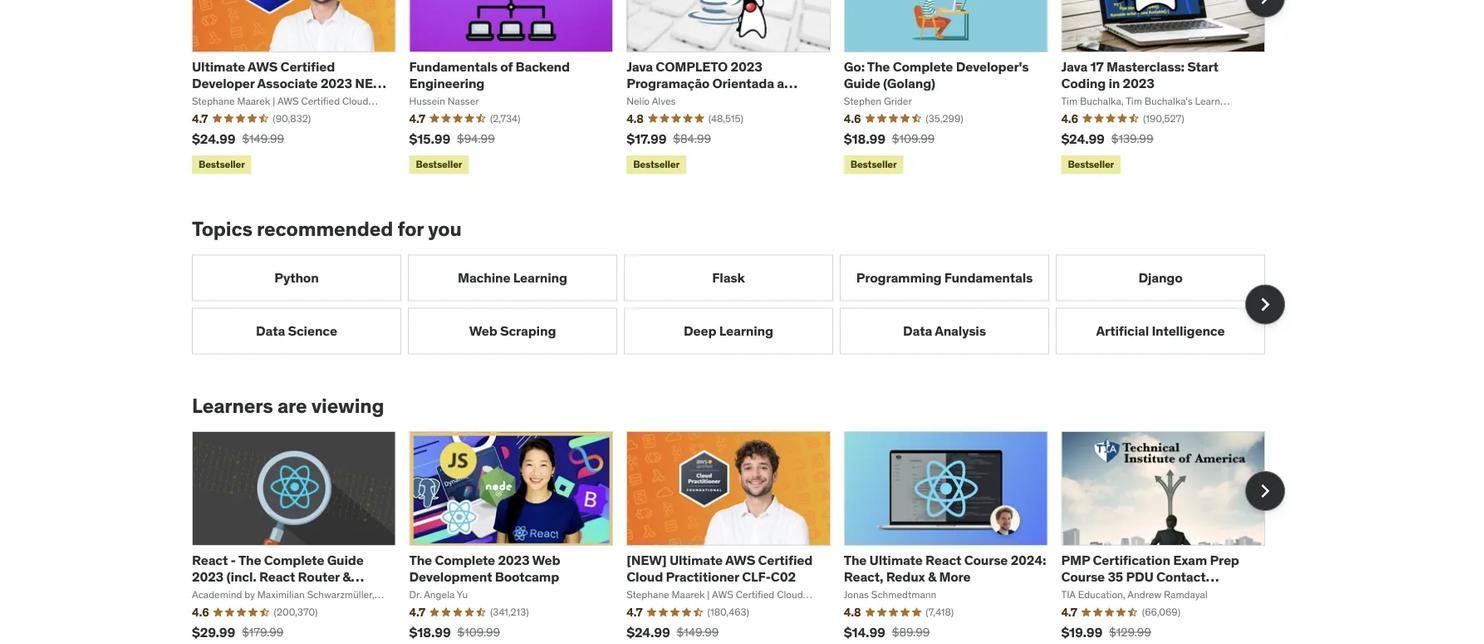 Task type: locate. For each thing, give the bounding box(es) containing it.
deep learning link
[[624, 308, 833, 354]]

1 & from the left
[[343, 568, 351, 585]]

react right redux
[[926, 552, 962, 569]]

1 vertical spatial certified
[[758, 552, 813, 569]]

java left 17
[[1061, 58, 1088, 75]]

data analysis
[[903, 322, 986, 339]]

pdu
[[1126, 568, 1154, 585]]

1 vertical spatial next image
[[1252, 478, 1279, 505]]

2 data from the left
[[903, 322, 932, 339]]

1 carousel element from the top
[[192, 0, 1286, 177]]

pmp certification exam prep course 35 pdu contact hours/pdu
[[1061, 552, 1240, 601]]

programming
[[857, 269, 942, 286]]

fundamentals
[[409, 58, 498, 75], [945, 269, 1033, 286]]

learning right the deep
[[719, 322, 774, 339]]

2 vertical spatial carousel element
[[192, 431, 1286, 643]]

3 carousel element from the top
[[192, 431, 1286, 643]]

ultimate aws certified developer associate 2023 new dva-c02 link
[[192, 58, 386, 107]]

0 vertical spatial aws
[[248, 58, 278, 75]]

0 vertical spatial certified
[[281, 58, 335, 75]]

0 vertical spatial web
[[469, 322, 497, 339]]

fundamentals left of
[[409, 58, 498, 75]]

are
[[277, 393, 307, 418]]

carousel element containing react - the complete guide 2023 (incl. react router & redux)
[[192, 431, 1286, 643]]

2023 right in
[[1123, 74, 1155, 91]]

learning up scraping
[[513, 269, 567, 286]]

redux)
[[192, 584, 235, 601]]

machine learning
[[458, 269, 567, 286]]

programação
[[627, 74, 710, 91]]

guide inside react - the complete guide 2023 (incl. react router & redux)
[[327, 552, 364, 569]]

2 horizontal spatial ultimate
[[870, 552, 923, 569]]

2023
[[731, 58, 763, 75], [321, 74, 352, 91], [1123, 74, 1155, 91], [498, 552, 530, 569], [192, 568, 224, 585]]

1 java from the left
[[627, 58, 653, 75]]

2023 right development at the left bottom of the page
[[498, 552, 530, 569]]

1 vertical spatial carousel element
[[192, 255, 1286, 354]]

java inside java completo 2023 programação orientada a objetos +projetos
[[627, 58, 653, 75]]

course left '2024:'
[[964, 552, 1008, 569]]

c02 inside ultimate aws certified developer associate 2023 new dva-c02
[[223, 90, 248, 107]]

0 horizontal spatial guide
[[327, 552, 364, 569]]

the inside react - the complete guide 2023 (incl. react router & redux)
[[238, 552, 261, 569]]

1 next image from the top
[[1252, 291, 1279, 318]]

scraping
[[500, 322, 556, 339]]

2023 left a
[[731, 58, 763, 75]]

learners
[[192, 393, 273, 418]]

the ultimate react course 2024: react, redux & more
[[844, 552, 1046, 585]]

2023 inside java completo 2023 programação orientada a objetos +projetos
[[731, 58, 763, 75]]

1 horizontal spatial complete
[[435, 552, 495, 569]]

[new]
[[627, 552, 667, 569]]

web inside the complete 2023 web development bootcamp
[[532, 552, 560, 569]]

1 data from the left
[[256, 322, 285, 339]]

0 horizontal spatial c02
[[223, 90, 248, 107]]

ultimate for [new]
[[670, 552, 723, 569]]

0 vertical spatial carousel element
[[192, 0, 1286, 177]]

the complete 2023 web development bootcamp link
[[409, 552, 560, 585]]

fundamentals of backend engineering link
[[409, 58, 570, 91]]

certified left react,
[[758, 552, 813, 569]]

c02 left associate
[[223, 90, 248, 107]]

1 vertical spatial learning
[[719, 322, 774, 339]]

artificial intelligence
[[1097, 322, 1225, 339]]

0 horizontal spatial certified
[[281, 58, 335, 75]]

flask
[[712, 269, 745, 286]]

you
[[428, 216, 462, 241]]

prep
[[1210, 552, 1240, 569]]

0 vertical spatial next image
[[1252, 291, 1279, 318]]

1 horizontal spatial course
[[1061, 568, 1105, 585]]

complete
[[893, 58, 953, 75], [264, 552, 324, 569], [435, 552, 495, 569]]

learning
[[513, 269, 567, 286], [719, 322, 774, 339]]

certified
[[281, 58, 335, 75], [758, 552, 813, 569]]

2 next image from the top
[[1252, 478, 1279, 505]]

certified left new
[[281, 58, 335, 75]]

2 horizontal spatial react
[[926, 552, 962, 569]]

java
[[627, 58, 653, 75], [1061, 58, 1088, 75]]

java up the objetos
[[627, 58, 653, 75]]

c02 left react,
[[771, 568, 796, 585]]

ultimate inside [new] ultimate aws certified cloud practitioner clf-c02
[[670, 552, 723, 569]]

ultimate left 'more'
[[870, 552, 923, 569]]

1 horizontal spatial web
[[532, 552, 560, 569]]

& right router
[[343, 568, 351, 585]]

0 horizontal spatial course
[[964, 552, 1008, 569]]

(golang)
[[883, 74, 936, 91]]

guide for go: the complete developer's guide (golang)
[[844, 74, 881, 91]]

1 horizontal spatial learning
[[719, 322, 774, 339]]

0 vertical spatial guide
[[844, 74, 881, 91]]

0 horizontal spatial learning
[[513, 269, 567, 286]]

2 java from the left
[[1061, 58, 1088, 75]]

learning for deep learning
[[719, 322, 774, 339]]

ultimate inside the ultimate react course 2024: react, redux & more
[[870, 552, 923, 569]]

complete inside the complete 2023 web development bootcamp
[[435, 552, 495, 569]]

course left 35
[[1061, 568, 1105, 585]]

1 horizontal spatial data
[[903, 322, 932, 339]]

0 horizontal spatial ultimate
[[192, 58, 245, 75]]

2 carousel element from the top
[[192, 255, 1286, 354]]

&
[[343, 568, 351, 585], [928, 568, 937, 585]]

2023 left "-" in the left of the page
[[192, 568, 224, 585]]

data left analysis
[[903, 322, 932, 339]]

the ultimate react course 2024: react, redux & more link
[[844, 552, 1046, 585]]

complete inside react - the complete guide 2023 (incl. react router & redux)
[[264, 552, 324, 569]]

0 horizontal spatial fundamentals
[[409, 58, 498, 75]]

0 horizontal spatial complete
[[264, 552, 324, 569]]

carousel element containing python
[[192, 255, 1286, 354]]

the inside go: the complete developer's guide (golang)
[[867, 58, 890, 75]]

1 horizontal spatial certified
[[758, 552, 813, 569]]

0 vertical spatial c02
[[223, 90, 248, 107]]

complete inside go: the complete developer's guide (golang)
[[893, 58, 953, 75]]

viewing
[[311, 393, 384, 418]]

2023 left new
[[321, 74, 352, 91]]

next image for learners are viewing
[[1252, 478, 1279, 505]]

pmp
[[1061, 552, 1090, 569]]

the complete 2023 web development bootcamp
[[409, 552, 560, 585]]

[new] ultimate aws certified cloud practitioner clf-c02
[[627, 552, 813, 585]]

2023 inside ultimate aws certified developer associate 2023 new dva-c02
[[321, 74, 352, 91]]

1 vertical spatial guide
[[327, 552, 364, 569]]

1 vertical spatial fundamentals
[[945, 269, 1033, 286]]

35
[[1108, 568, 1124, 585]]

2 & from the left
[[928, 568, 937, 585]]

0 horizontal spatial &
[[343, 568, 351, 585]]

0 vertical spatial fundamentals
[[409, 58, 498, 75]]

1 horizontal spatial ultimate
[[670, 552, 723, 569]]

1 horizontal spatial guide
[[844, 74, 881, 91]]

c02 inside [new] ultimate aws certified cloud practitioner clf-c02
[[771, 568, 796, 585]]

1 horizontal spatial c02
[[771, 568, 796, 585]]

0 horizontal spatial java
[[627, 58, 653, 75]]

& left 'more'
[[928, 568, 937, 585]]

course
[[964, 552, 1008, 569], [1061, 568, 1105, 585]]

1 horizontal spatial java
[[1061, 58, 1088, 75]]

1 vertical spatial aws
[[725, 552, 755, 569]]

2 horizontal spatial complete
[[893, 58, 953, 75]]

next image
[[1252, 291, 1279, 318], [1252, 478, 1279, 505]]

0 horizontal spatial aws
[[248, 58, 278, 75]]

react right (incl. at the bottom left of the page
[[259, 568, 295, 585]]

1 horizontal spatial &
[[928, 568, 937, 585]]

of
[[500, 58, 513, 75]]

java 17 masterclass: start coding in 2023
[[1061, 58, 1219, 91]]

guide
[[844, 74, 881, 91], [327, 552, 364, 569]]

ultimate inside ultimate aws certified developer associate 2023 new dva-c02
[[192, 58, 245, 75]]

c02
[[223, 90, 248, 107], [771, 568, 796, 585]]

react
[[192, 552, 228, 569], [926, 552, 962, 569], [259, 568, 295, 585]]

1 horizontal spatial aws
[[725, 552, 755, 569]]

dva-
[[192, 90, 223, 107]]

start
[[1188, 58, 1219, 75]]

1 vertical spatial c02
[[771, 568, 796, 585]]

artificial
[[1097, 322, 1149, 339]]

data for data science
[[256, 322, 285, 339]]

aws inside ultimate aws certified developer associate 2023 new dva-c02
[[248, 58, 278, 75]]

react inside the ultimate react course 2024: react, redux & more
[[926, 552, 962, 569]]

ultimate up dva-
[[192, 58, 245, 75]]

development
[[409, 568, 492, 585]]

bootcamp
[[495, 568, 559, 585]]

[new] ultimate aws certified cloud practitioner clf-c02 link
[[627, 552, 813, 585]]

carousel element
[[192, 0, 1286, 177], [192, 255, 1286, 354], [192, 431, 1286, 643]]

data left science
[[256, 322, 285, 339]]

backend
[[516, 58, 570, 75]]

guide inside go: the complete developer's guide (golang)
[[844, 74, 881, 91]]

web
[[469, 322, 497, 339], [532, 552, 560, 569]]

react left "-" in the left of the page
[[192, 552, 228, 569]]

1 vertical spatial web
[[532, 552, 560, 569]]

developer
[[192, 74, 255, 91]]

0 vertical spatial learning
[[513, 269, 567, 286]]

more
[[939, 568, 971, 585]]

0 horizontal spatial web
[[469, 322, 497, 339]]

2023 inside the complete 2023 web development bootcamp
[[498, 552, 530, 569]]

0 horizontal spatial data
[[256, 322, 285, 339]]

java inside 'java 17 masterclass: start coding in 2023'
[[1061, 58, 1088, 75]]

associate
[[257, 74, 318, 91]]

ultimate right [new]
[[670, 552, 723, 569]]

fundamentals up analysis
[[945, 269, 1033, 286]]

aws inside [new] ultimate aws certified cloud practitioner clf-c02
[[725, 552, 755, 569]]

react,
[[844, 568, 884, 585]]

flask link
[[624, 255, 833, 301]]



Task type: vqa. For each thing, say whether or not it's contained in the screenshot.
The Learners
yes



Task type: describe. For each thing, give the bounding box(es) containing it.
course inside pmp certification exam prep course 35 pdu contact hours/pdu
[[1061, 568, 1105, 585]]

+projetos
[[678, 90, 739, 107]]

course inside the ultimate react course 2024: react, redux & more
[[964, 552, 1008, 569]]

router
[[298, 568, 340, 585]]

-
[[231, 552, 236, 569]]

ultimate for the
[[870, 552, 923, 569]]

intelligence
[[1152, 322, 1225, 339]]

carousel element for learners are viewing
[[192, 431, 1286, 643]]

django
[[1139, 269, 1183, 286]]

next image
[[1252, 0, 1279, 11]]

python
[[275, 269, 319, 286]]

react - the complete guide 2023 (incl. react router & redux) link
[[192, 552, 364, 601]]

go: the complete developer's guide (golang)
[[844, 58, 1029, 91]]

the inside the complete 2023 web development bootcamp
[[409, 552, 432, 569]]

go:
[[844, 58, 865, 75]]

web scraping link
[[408, 308, 617, 354]]

objetos
[[627, 90, 676, 107]]

programming fundamentals link
[[840, 255, 1050, 301]]

topics
[[192, 216, 253, 241]]

java for java 17 masterclass: start coding in 2023
[[1061, 58, 1088, 75]]

1 horizontal spatial react
[[259, 568, 295, 585]]

2023 inside 'java 17 masterclass: start coding in 2023'
[[1123, 74, 1155, 91]]

& inside the ultimate react course 2024: react, redux & more
[[928, 568, 937, 585]]

0 horizontal spatial react
[[192, 552, 228, 569]]

web inside "web scraping" link
[[469, 322, 497, 339]]

2023 inside react - the complete guide 2023 (incl. react router & redux)
[[192, 568, 224, 585]]

deep
[[684, 322, 717, 339]]

fundamentals of backend engineering
[[409, 58, 570, 91]]

java completo 2023 programação orientada a objetos +projetos
[[627, 58, 784, 107]]

contact
[[1157, 568, 1206, 585]]

data analysis link
[[840, 308, 1050, 354]]

carousel element for topics recommended for you
[[192, 255, 1286, 354]]

react - the complete guide 2023 (incl. react router & redux)
[[192, 552, 364, 601]]

machine
[[458, 269, 511, 286]]

recommended
[[257, 216, 393, 241]]

for
[[398, 216, 424, 241]]

machine learning link
[[408, 255, 617, 301]]

exam
[[1173, 552, 1207, 569]]

next image for topics recommended for you
[[1252, 291, 1279, 318]]

a
[[777, 74, 784, 91]]

java completo 2023 programação orientada a objetos +projetos link
[[627, 58, 798, 107]]

artificial intelligence link
[[1056, 308, 1266, 354]]

practitioner
[[666, 568, 739, 585]]

new
[[355, 74, 386, 91]]

guide for react - the complete guide 2023 (incl. react router & redux)
[[327, 552, 364, 569]]

orientada
[[713, 74, 774, 91]]

django link
[[1056, 255, 1266, 301]]

java for java completo 2023 programação orientada a objetos +projetos
[[627, 58, 653, 75]]

& inside react - the complete guide 2023 (incl. react router & redux)
[[343, 568, 351, 585]]

hours/pdu
[[1061, 584, 1133, 601]]

masterclass:
[[1107, 58, 1185, 75]]

web scraping
[[469, 322, 556, 339]]

clf-
[[742, 568, 771, 585]]

developer's
[[956, 58, 1029, 75]]

coding
[[1061, 74, 1106, 91]]

data science link
[[192, 308, 401, 354]]

java 17 masterclass: start coding in 2023 link
[[1061, 58, 1219, 91]]

completo
[[656, 58, 728, 75]]

deep learning
[[684, 322, 774, 339]]

data science
[[256, 322, 337, 339]]

1 horizontal spatial fundamentals
[[945, 269, 1033, 286]]

2024:
[[1011, 552, 1046, 569]]

fundamentals inside "fundamentals of backend engineering"
[[409, 58, 498, 75]]

carousel element containing ultimate aws certified developer associate 2023 new dva-c02
[[192, 0, 1286, 177]]

in
[[1109, 74, 1120, 91]]

learning for machine learning
[[513, 269, 567, 286]]

(incl.
[[226, 568, 256, 585]]

analysis
[[935, 322, 986, 339]]

cloud
[[627, 568, 663, 585]]

engineering
[[409, 74, 485, 91]]

science
[[288, 322, 337, 339]]

go: the complete developer's guide (golang) link
[[844, 58, 1029, 91]]

pmp certification exam prep course 35 pdu contact hours/pdu link
[[1061, 552, 1240, 601]]

certified inside [new] ultimate aws certified cloud practitioner clf-c02
[[758, 552, 813, 569]]

programming fundamentals
[[857, 269, 1033, 286]]

certified inside ultimate aws certified developer associate 2023 new dva-c02
[[281, 58, 335, 75]]

data for data analysis
[[903, 322, 932, 339]]

topics recommended for you
[[192, 216, 462, 241]]

certification
[[1093, 552, 1171, 569]]

ultimate aws certified developer associate 2023 new dva-c02
[[192, 58, 386, 107]]

17
[[1091, 58, 1104, 75]]

redux
[[886, 568, 925, 585]]

python link
[[192, 255, 401, 301]]

the inside the ultimate react course 2024: react, redux & more
[[844, 552, 867, 569]]

learners are viewing
[[192, 393, 384, 418]]



